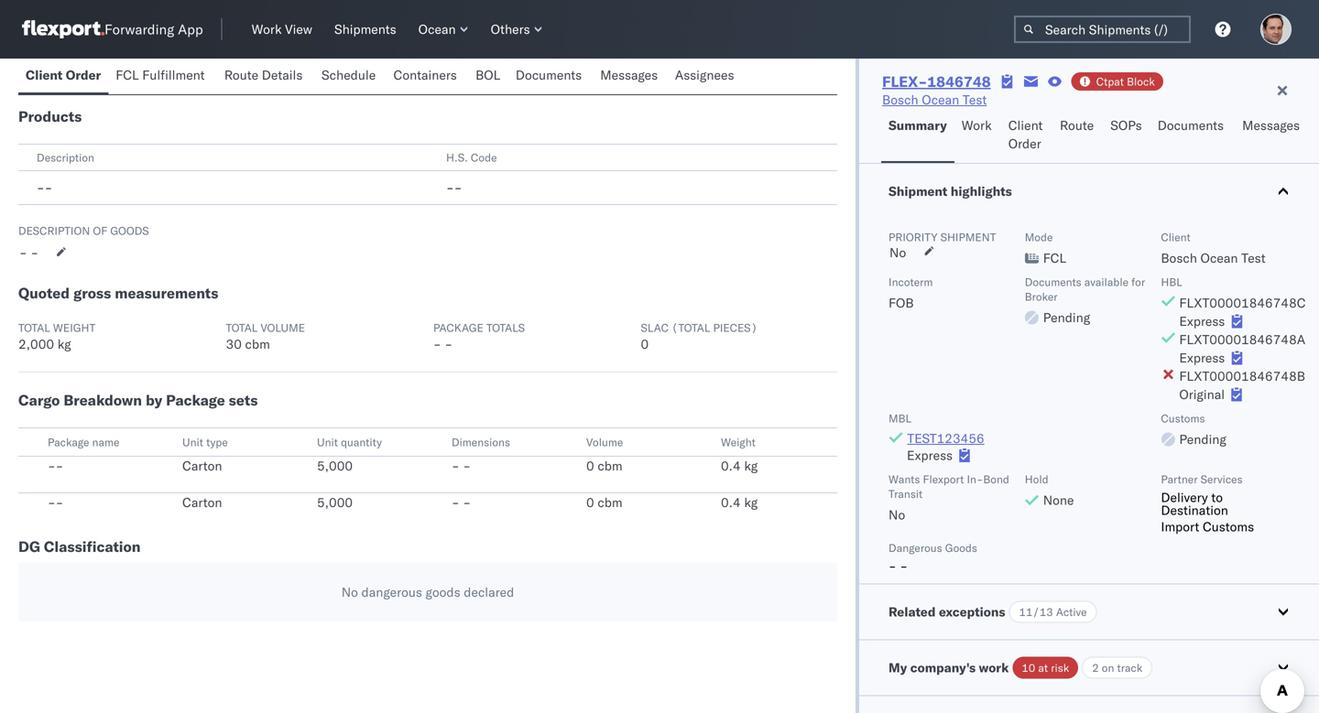 Task type: locate. For each thing, give the bounding box(es) containing it.
hbl
[[1161, 275, 1182, 289]]

1 vertical spatial order
[[1008, 136, 1041, 152]]

1 vertical spatial carton
[[182, 495, 222, 511]]

documents down instructions
[[516, 67, 582, 83]]

2
[[1092, 661, 1099, 675]]

0 vertical spatial work
[[252, 21, 282, 37]]

ocean up flxt00001846748c
[[1201, 250, 1238, 266]]

hold
[[1025, 473, 1049, 486]]

1 horizontal spatial package
[[166, 391, 225, 409]]

documents inside the documents available for broker
[[1025, 275, 1082, 289]]

1846748
[[927, 72, 991, 91]]

0 horizontal spatial total
[[18, 321, 50, 335]]

1 horizontal spatial order
[[1008, 136, 1041, 152]]

customs
[[1161, 412, 1205, 426], [1203, 519, 1254, 535]]

0 vertical spatial client order button
[[18, 59, 108, 94]]

documents right sops
[[1158, 117, 1224, 133]]

unit left quantity
[[317, 436, 338, 449]]

pending for customs
[[1179, 431, 1226, 447]]

pending down broker
[[1043, 310, 1090, 326]]

no down transit
[[889, 507, 905, 523]]

customs inside the partner services delivery to destination import customs dangerous goods - -
[[1203, 519, 1254, 535]]

route inside button
[[1060, 117, 1094, 133]]

0 horizontal spatial work
[[252, 21, 282, 37]]

unit left the type
[[182, 436, 203, 449]]

messages for the 'messages' button to the bottom
[[1242, 117, 1300, 133]]

test up flxt00001846748c
[[1241, 250, 1266, 266]]

work down '1846748'
[[962, 117, 992, 133]]

0 horizontal spatial unit
[[182, 436, 203, 449]]

bosch up the hbl
[[1161, 250, 1197, 266]]

1 vertical spatial no
[[889, 507, 905, 523]]

name
[[92, 436, 119, 449]]

fulfillment
[[142, 67, 205, 83]]

route for route
[[1060, 117, 1094, 133]]

work for work
[[962, 117, 992, 133]]

client order up products
[[26, 67, 101, 83]]

0
[[641, 336, 649, 352], [586, 458, 594, 474], [586, 495, 594, 511]]

2 vertical spatial no
[[341, 584, 358, 600]]

goods left declared
[[426, 584, 460, 600]]

documents button down others button
[[508, 59, 593, 94]]

1 horizontal spatial goods
[[426, 584, 460, 600]]

0 vertical spatial client
[[26, 67, 63, 83]]

2 horizontal spatial package
[[433, 321, 484, 335]]

customs down the to
[[1203, 519, 1254, 535]]

others button
[[483, 17, 550, 41]]

kg
[[57, 336, 71, 352], [744, 458, 758, 474], [744, 495, 758, 511]]

containers
[[393, 67, 457, 83]]

code
[[471, 151, 497, 164]]

documents button
[[508, 59, 593, 94], [1150, 109, 1235, 163]]

route button
[[1053, 109, 1103, 163]]

0.4
[[721, 458, 741, 474], [721, 495, 741, 511]]

sets
[[229, 391, 258, 409]]

1 horizontal spatial bosch
[[1161, 250, 1197, 266]]

1 vertical spatial client order
[[1008, 117, 1043, 152]]

others
[[491, 21, 530, 37]]

1 horizontal spatial messages button
[[1235, 109, 1310, 163]]

client right work button
[[1008, 117, 1043, 133]]

package left totals
[[433, 321, 484, 335]]

-- down package name
[[48, 458, 64, 474]]

order right work button
[[1008, 136, 1041, 152]]

total for total weight 2,000 kg
[[18, 321, 50, 335]]

goods for of
[[110, 224, 149, 238]]

total weight 2,000 kg
[[18, 321, 95, 352]]

1 vertical spatial messages
[[1242, 117, 1300, 133]]

express up flxt00001846748a
[[1179, 313, 1225, 329]]

incoterm
[[889, 275, 933, 289]]

special
[[437, 45, 481, 61]]

1 horizontal spatial documents button
[[1150, 109, 1235, 163]]

0 vertical spatial no
[[890, 245, 906, 261]]

express for flxt00001846748c
[[1179, 313, 1225, 329]]

2 vertical spatial 0
[[586, 495, 594, 511]]

0 vertical spatial goods
[[110, 224, 149, 238]]

0 horizontal spatial package
[[48, 436, 89, 449]]

unit quantity
[[317, 436, 382, 449]]

1 vertical spatial work
[[962, 117, 992, 133]]

1 vertical spatial documents button
[[1150, 109, 1235, 163]]

30
[[226, 336, 242, 352]]

goods
[[110, 224, 149, 238], [426, 584, 460, 600]]

0 horizontal spatial route
[[224, 67, 258, 83]]

client order button up highlights
[[1001, 109, 1053, 163]]

0 vertical spatial documents
[[516, 67, 582, 83]]

bol
[[476, 67, 500, 83]]

carton
[[182, 458, 222, 474], [182, 495, 222, 511]]

0 horizontal spatial client order button
[[18, 59, 108, 94]]

1 5,000 from the top
[[317, 458, 353, 474]]

0 vertical spatial bosch
[[882, 92, 918, 108]]

1 vertical spatial cbm
[[598, 458, 623, 474]]

documents up broker
[[1025, 275, 1082, 289]]

2 on track
[[1092, 661, 1143, 675]]

dg classification
[[18, 538, 141, 556]]

volume
[[261, 321, 305, 335]]

total up 30 at left top
[[226, 321, 258, 335]]

5,000
[[317, 458, 353, 474], [317, 495, 353, 511]]

0 vertical spatial messages
[[600, 67, 658, 83]]

shipment
[[940, 230, 996, 244]]

0 vertical spatial messages button
[[593, 59, 668, 94]]

sops button
[[1103, 109, 1150, 163]]

route inside "button"
[[224, 67, 258, 83]]

0 vertical spatial ocean
[[418, 21, 456, 37]]

0 horizontal spatial client order
[[26, 67, 101, 83]]

documents available for broker
[[1025, 275, 1145, 304]]

1 horizontal spatial messages
[[1242, 117, 1300, 133]]

2 vertical spatial documents
[[1025, 275, 1082, 289]]

express for flxt00001846748a
[[1179, 350, 1225, 366]]

0 vertical spatial documents button
[[508, 59, 593, 94]]

client
[[26, 67, 63, 83], [1008, 117, 1043, 133], [1161, 230, 1191, 244]]

no down priority
[[890, 245, 906, 261]]

active
[[1056, 606, 1087, 619]]

pending up services
[[1179, 431, 1226, 447]]

1 vertical spatial goods
[[426, 584, 460, 600]]

test down '1846748'
[[963, 92, 987, 108]]

description down products
[[37, 151, 94, 164]]

total for total volume
[[226, 321, 258, 335]]

0 vertical spatial kg
[[57, 336, 71, 352]]

1 horizontal spatial fcl
[[1043, 250, 1066, 266]]

2 horizontal spatial client
[[1161, 230, 1191, 244]]

fcl left fulfillment
[[116, 67, 139, 83]]

route left details
[[224, 67, 258, 83]]

package inside package totals - -
[[433, 321, 484, 335]]

2 horizontal spatial ocean
[[1201, 250, 1238, 266]]

shipment highlights button
[[859, 164, 1319, 219]]

no left dangerous at left
[[341, 584, 358, 600]]

0 vertical spatial route
[[224, 67, 258, 83]]

unit for unit quantity
[[317, 436, 338, 449]]

0 vertical spatial fcl
[[116, 67, 139, 83]]

customs down original
[[1161, 412, 1205, 426]]

bosch down flex-
[[882, 92, 918, 108]]

1 unit from the left
[[182, 436, 203, 449]]

transit
[[889, 487, 923, 501]]

0 vertical spatial customs
[[1161, 412, 1205, 426]]

none
[[1043, 492, 1074, 508]]

instructions
[[484, 45, 556, 61]]

work view link
[[244, 17, 320, 41]]

package right the by
[[166, 391, 225, 409]]

no for no dangerous goods declared
[[341, 584, 358, 600]]

2 vertical spatial package
[[48, 436, 89, 449]]

package for package totals - -
[[433, 321, 484, 335]]

0 horizontal spatial messages
[[600, 67, 658, 83]]

shipments link
[[327, 17, 404, 41]]

2 total from the left
[[226, 321, 258, 335]]

1 horizontal spatial unit
[[317, 436, 338, 449]]

1 total from the left
[[18, 321, 50, 335]]

1 vertical spatial bosch
[[1161, 250, 1197, 266]]

order inside client order
[[1008, 136, 1041, 152]]

2 vertical spatial ocean
[[1201, 250, 1238, 266]]

original
[[1179, 387, 1225, 403]]

1 vertical spatial route
[[1060, 117, 1094, 133]]

work inside button
[[962, 117, 992, 133]]

exceptions
[[939, 604, 1005, 620]]

0 horizontal spatial goods
[[110, 224, 149, 238]]

1 horizontal spatial client order button
[[1001, 109, 1053, 163]]

10 at risk
[[1022, 661, 1069, 675]]

1 horizontal spatial documents
[[1025, 275, 1082, 289]]

messages button
[[593, 59, 668, 94], [1235, 109, 1310, 163]]

1 horizontal spatial test
[[1241, 250, 1266, 266]]

flexport. image
[[22, 20, 104, 38]]

company's
[[910, 660, 976, 676]]

package name
[[48, 436, 119, 449]]

2 vertical spatial kg
[[744, 495, 758, 511]]

fcl fulfillment button
[[108, 59, 217, 94]]

ocean up special
[[418, 21, 456, 37]]

related exceptions
[[889, 604, 1005, 620]]

express down test123456 button
[[907, 447, 953, 464]]

delivery
[[1161, 490, 1208, 506]]

view
[[285, 21, 312, 37]]

0 vertical spatial test
[[963, 92, 987, 108]]

0 vertical spatial carton
[[182, 458, 222, 474]]

1 0.4 from the top
[[721, 458, 741, 474]]

total up 2,000
[[18, 321, 50, 335]]

client up the hbl
[[1161, 230, 1191, 244]]

order down flexport. image
[[66, 67, 101, 83]]

0 horizontal spatial pending
[[1043, 310, 1090, 326]]

2 horizontal spatial documents
[[1158, 117, 1224, 133]]

1 vertical spatial description
[[18, 224, 90, 238]]

work view
[[252, 21, 312, 37]]

to
[[1211, 490, 1223, 506]]

no dangerous goods declared
[[341, 584, 514, 600]]

route left sops
[[1060, 117, 1094, 133]]

1 vertical spatial test
[[1241, 250, 1266, 266]]

total inside total weight 2,000 kg
[[18, 321, 50, 335]]

fcl
[[116, 67, 139, 83], [1043, 250, 1066, 266]]

quantity
[[341, 436, 382, 449]]

bond
[[983, 473, 1009, 486]]

client order
[[26, 67, 101, 83], [1008, 117, 1043, 152]]

bosch
[[882, 92, 918, 108], [1161, 250, 1197, 266]]

quoted
[[18, 284, 70, 302]]

0 horizontal spatial ocean
[[418, 21, 456, 37]]

unit
[[182, 436, 203, 449], [317, 436, 338, 449]]

0 vertical spatial 0.4
[[721, 458, 741, 474]]

risk
[[1051, 661, 1069, 675]]

messages
[[600, 67, 658, 83], [1242, 117, 1300, 133]]

1 vertical spatial 0.4
[[721, 495, 741, 511]]

1 horizontal spatial pending
[[1179, 431, 1226, 447]]

-- up dg classification
[[48, 495, 64, 511]]

1 horizontal spatial route
[[1060, 117, 1094, 133]]

work left view
[[252, 21, 282, 37]]

0 vertical spatial description
[[37, 151, 94, 164]]

fcl down the 'mode'
[[1043, 250, 1066, 266]]

1 horizontal spatial work
[[962, 117, 992, 133]]

ctpat block
[[1096, 75, 1155, 88]]

description left of
[[18, 224, 90, 238]]

1 horizontal spatial client order
[[1008, 117, 1043, 152]]

0 vertical spatial 5,000
[[317, 458, 353, 474]]

1 vertical spatial fcl
[[1043, 250, 1066, 266]]

in-
[[967, 473, 983, 486]]

0 horizontal spatial fcl
[[116, 67, 139, 83]]

2 5,000 from the top
[[317, 495, 353, 511]]

1 horizontal spatial ocean
[[922, 92, 959, 108]]

goods right of
[[110, 224, 149, 238]]

documents button right sops
[[1150, 109, 1235, 163]]

special instructions
[[437, 45, 556, 61]]

fcl inside the fcl fulfillment button
[[116, 67, 139, 83]]

total
[[18, 321, 50, 335], [226, 321, 258, 335]]

ocean inside client bosch ocean test incoterm fob
[[1201, 250, 1238, 266]]

express up original
[[1179, 350, 1225, 366]]

2 vertical spatial client
[[1161, 230, 1191, 244]]

0 horizontal spatial test
[[963, 92, 987, 108]]

client order button up products
[[18, 59, 108, 94]]

schedule button
[[314, 59, 386, 94]]

0 vertical spatial express
[[1179, 313, 1225, 329]]

my company's work
[[889, 660, 1009, 676]]

1 horizontal spatial total
[[226, 321, 258, 335]]

0 inside slac (total pieces) 0
[[641, 336, 649, 352]]

1 vertical spatial 5,000
[[317, 495, 353, 511]]

products
[[18, 107, 82, 126]]

0 vertical spatial package
[[433, 321, 484, 335]]

client order right work button
[[1008, 117, 1043, 152]]

package for package name
[[48, 436, 89, 449]]

ocean down flex-1846748 link
[[922, 92, 959, 108]]

1 vertical spatial ocean
[[922, 92, 959, 108]]

0 vertical spatial pending
[[1043, 310, 1090, 326]]

1 horizontal spatial client
[[1008, 117, 1043, 133]]

0 horizontal spatial documents
[[516, 67, 582, 83]]

mbl
[[889, 412, 912, 426]]

priority shipment
[[889, 230, 996, 244]]

app
[[178, 21, 203, 38]]

unit type
[[182, 436, 228, 449]]

messages for the left the 'messages' button
[[600, 67, 658, 83]]

2 unit from the left
[[317, 436, 338, 449]]

1 vertical spatial pending
[[1179, 431, 1226, 447]]

slac
[[641, 321, 669, 335]]

dangerous
[[889, 541, 942, 555]]

1 vertical spatial express
[[1179, 350, 1225, 366]]

client up products
[[26, 67, 63, 83]]

destination
[[1161, 502, 1228, 518]]

package left 'name'
[[48, 436, 89, 449]]

dimensions
[[452, 436, 510, 449]]

no inside wants flexport in-bond transit no
[[889, 507, 905, 523]]

1 vertical spatial customs
[[1203, 519, 1254, 535]]



Task type: describe. For each thing, give the bounding box(es) containing it.
at
[[1038, 661, 1048, 675]]

client bosch ocean test incoterm fob
[[889, 230, 1266, 311]]

1 vertical spatial package
[[166, 391, 225, 409]]

bol button
[[468, 59, 508, 94]]

work
[[979, 660, 1009, 676]]

quoted gross measurements
[[18, 284, 218, 302]]

of
[[93, 224, 107, 238]]

client inside client bosch ocean test incoterm fob
[[1161, 230, 1191, 244]]

services
[[1201, 473, 1243, 486]]

-- down h.s.
[[446, 180, 462, 196]]

route for route details
[[224, 67, 258, 83]]

classification
[[44, 538, 141, 556]]

test inside client bosch ocean test incoterm fob
[[1241, 250, 1266, 266]]

-- up description of goods at top
[[37, 180, 53, 196]]

0 vertical spatial cbm
[[245, 336, 270, 352]]

block
[[1127, 75, 1155, 88]]

partner services delivery to destination import customs dangerous goods - -
[[889, 473, 1254, 574]]

fcl for fcl
[[1043, 250, 1066, 266]]

2 vertical spatial express
[[907, 447, 953, 464]]

breakdown
[[64, 391, 142, 409]]

measurements
[[115, 284, 218, 302]]

(total
[[672, 321, 710, 335]]

declared
[[464, 584, 514, 600]]

11/13
[[1019, 606, 1053, 619]]

flxt00001846748c
[[1179, 295, 1306, 311]]

highlights
[[951, 183, 1012, 199]]

unit for unit type
[[182, 436, 203, 449]]

related
[[889, 604, 936, 620]]

ctpat
[[1096, 75, 1124, 88]]

route details
[[224, 67, 303, 83]]

package totals - -
[[433, 321, 525, 352]]

2 carton from the top
[[182, 495, 222, 511]]

cargo breakdown by package sets
[[18, 391, 258, 409]]

bosch inside client bosch ocean test incoterm fob
[[1161, 250, 1197, 266]]

no for no
[[890, 245, 906, 261]]

2 vertical spatial cbm
[[598, 495, 623, 511]]

h.s. code
[[446, 151, 497, 164]]

work button
[[954, 109, 1001, 163]]

0 horizontal spatial messages button
[[593, 59, 668, 94]]

11/13 active
[[1019, 606, 1087, 619]]

0 horizontal spatial bosch
[[882, 92, 918, 108]]

1 vertical spatial documents
[[1158, 117, 1224, 133]]

total volume
[[226, 321, 305, 335]]

1 vertical spatial messages button
[[1235, 109, 1310, 163]]

pieces)
[[713, 321, 757, 335]]

pending for documents available for broker
[[1043, 310, 1090, 326]]

test123456 button
[[907, 431, 985, 447]]

dangerous
[[361, 584, 422, 600]]

flex-1846748 link
[[882, 72, 991, 91]]

my
[[889, 660, 907, 676]]

goods
[[945, 541, 977, 555]]

flxt00001846748a
[[1179, 332, 1306, 348]]

ocean inside button
[[418, 21, 456, 37]]

containers button
[[386, 59, 468, 94]]

volume
[[586, 436, 623, 449]]

forwarding app link
[[22, 20, 203, 38]]

on
[[1102, 661, 1114, 675]]

0 horizontal spatial order
[[66, 67, 101, 83]]

flxt00001846748b
[[1179, 368, 1305, 384]]

1 vertical spatial client order button
[[1001, 109, 1053, 163]]

1 vertical spatial client
[[1008, 117, 1043, 133]]

0 horizontal spatial documents button
[[508, 59, 593, 94]]

dg
[[18, 538, 40, 556]]

assignees
[[675, 67, 734, 83]]

route details button
[[217, 59, 314, 94]]

weight
[[53, 321, 95, 335]]

description of goods
[[18, 224, 149, 238]]

bosch ocean test
[[882, 92, 987, 108]]

kg inside total weight 2,000 kg
[[57, 336, 71, 352]]

flex-
[[882, 72, 927, 91]]

description for description
[[37, 151, 94, 164]]

flexport
[[923, 473, 964, 486]]

work for work view
[[252, 21, 282, 37]]

description for description of goods
[[18, 224, 90, 238]]

bosch ocean test link
[[882, 91, 987, 109]]

flex-1846748
[[882, 72, 991, 91]]

summary
[[889, 117, 947, 133]]

ocean button
[[411, 17, 476, 41]]

priority
[[889, 230, 938, 244]]

totals
[[486, 321, 525, 335]]

0 horizontal spatial client
[[26, 67, 63, 83]]

available
[[1084, 275, 1129, 289]]

track
[[1117, 661, 1143, 675]]

fcl fulfillment
[[116, 67, 205, 83]]

2,000
[[18, 336, 54, 352]]

1 carton from the top
[[182, 458, 222, 474]]

assignees button
[[668, 59, 745, 94]]

fcl for fcl fulfillment
[[116, 67, 139, 83]]

sops
[[1110, 117, 1142, 133]]

test123456
[[907, 431, 984, 447]]

2 0.4 from the top
[[721, 495, 741, 511]]

weight
[[721, 436, 756, 449]]

wants flexport in-bond transit no
[[889, 473, 1009, 523]]

type
[[206, 436, 228, 449]]

shipment highlights
[[889, 183, 1012, 199]]

1 vertical spatial 0
[[586, 458, 594, 474]]

schedule
[[322, 67, 376, 83]]

Search Shipments (/) text field
[[1014, 16, 1191, 43]]

1 vertical spatial kg
[[744, 458, 758, 474]]

0 vertical spatial client order
[[26, 67, 101, 83]]

slac (total pieces) 0
[[641, 321, 757, 352]]

shipments
[[334, 21, 396, 37]]

shipment
[[889, 183, 947, 199]]

goods for dangerous
[[426, 584, 460, 600]]

summary button
[[881, 109, 954, 163]]

for
[[1131, 275, 1145, 289]]



Task type: vqa. For each thing, say whether or not it's contained in the screenshot.


